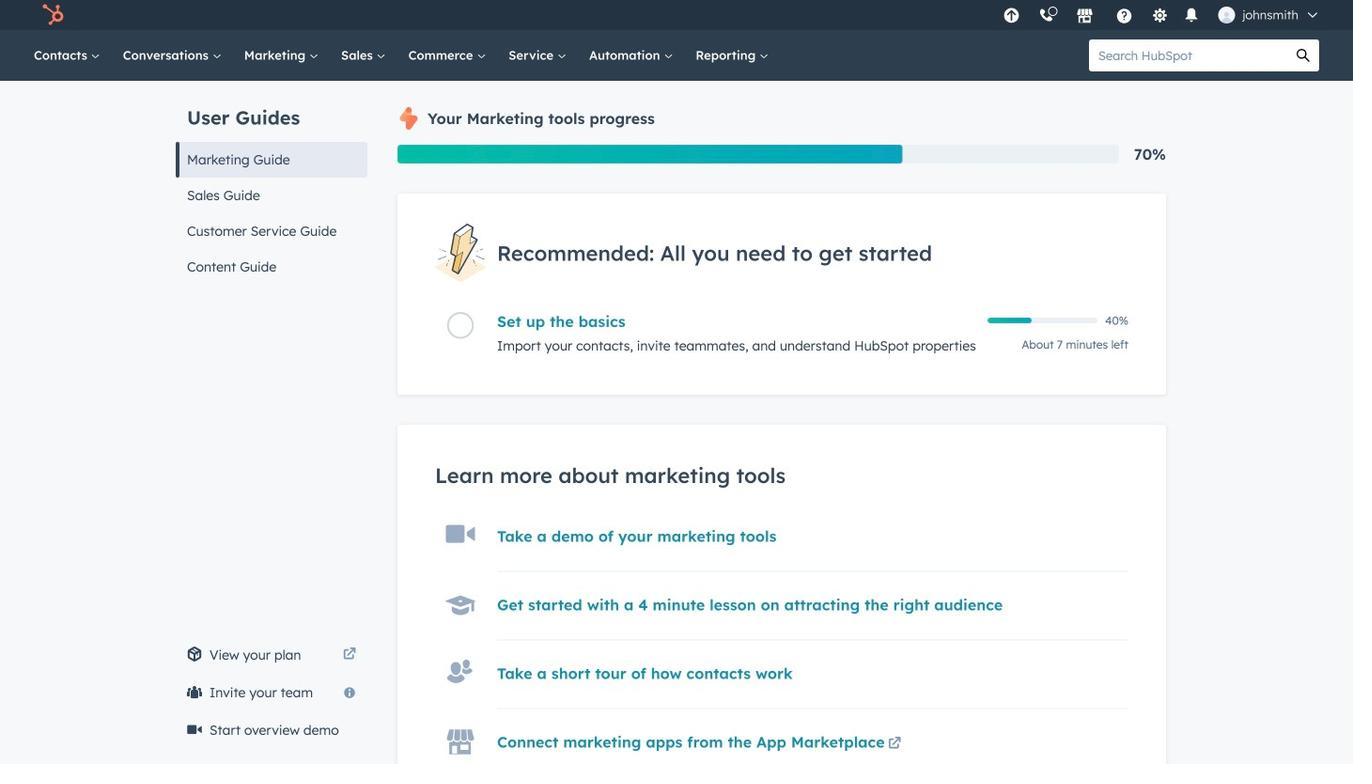 Task type: vqa. For each thing, say whether or not it's contained in the screenshot.
Link opens in a new window image
yes



Task type: locate. For each thing, give the bounding box(es) containing it.
1 link opens in a new window image from the top
[[343, 644, 356, 667]]

[object object] complete progress bar
[[988, 318, 1032, 324]]

menu
[[994, 0, 1331, 30]]

john smith image
[[1219, 7, 1236, 24]]

link opens in a new window image
[[889, 734, 902, 756], [889, 738, 902, 751]]

Search HubSpot search field
[[1090, 39, 1288, 71]]

2 link opens in a new window image from the top
[[889, 738, 902, 751]]

progress bar
[[398, 145, 903, 164]]

link opens in a new window image
[[343, 644, 356, 667], [343, 649, 356, 662]]

1 link opens in a new window image from the top
[[889, 734, 902, 756]]



Task type: describe. For each thing, give the bounding box(es) containing it.
user guides element
[[176, 81, 368, 285]]

2 link opens in a new window image from the top
[[343, 649, 356, 662]]

marketplaces image
[[1077, 8, 1094, 25]]



